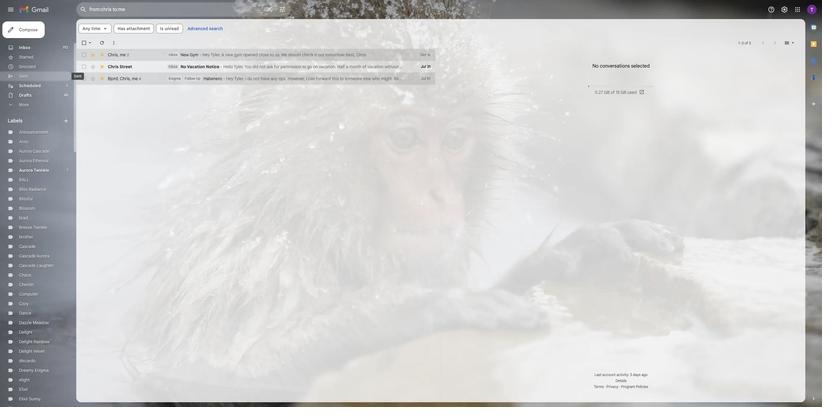 Task type: vqa. For each thing, say whether or not it's contained in the screenshot.
bottommost Jul
yes



Task type: describe. For each thing, give the bounding box(es) containing it.
advanced search button
[[185, 23, 225, 34]]

2 horizontal spatial me
[[481, 64, 487, 69]]

enigma inside the no conversations selected main content
[[169, 76, 181, 81]]

half
[[337, 64, 345, 69]]

details
[[616, 379, 627, 383]]

ago
[[641, 373, 648, 377]]

dreamy enigma
[[19, 368, 49, 373]]

cascade for cascade link
[[19, 244, 36, 249]]

–
[[740, 41, 742, 45]]

any
[[83, 26, 90, 31]]

0 horizontal spatial to
[[270, 52, 274, 58]]

program policies link
[[621, 385, 648, 389]]

opened
[[243, 52, 258, 58]]

more
[[19, 102, 29, 108]]

inbox for inbox new gym - hey tyler, a new gym opened close to us. we should check it out tomorrow!  best, chris
[[169, 52, 178, 57]]

main menu image
[[7, 6, 14, 13]]

breeze twinkle link
[[19, 225, 47, 230]]

month
[[349, 64, 361, 69]]

jul for inbox no vacation notice - hello tyler, you did not ask for permission to go on vacation. half a month  of vacation without notice is unacceptable. please get back to me as soon  as possible. sincerely, chris
[[421, 64, 426, 69]]

get
[[458, 64, 465, 69]]

1 vertical spatial tyler,
[[234, 64, 244, 69]]

rainbow
[[33, 339, 50, 345]]

delight rainbow link
[[19, 339, 50, 345]]

follow up
[[185, 76, 200, 81]]

dazzle meadow
[[19, 320, 49, 326]]

a
[[346, 64, 348, 69]]

please
[[445, 64, 457, 69]]

meadow
[[33, 320, 49, 326]]

sent tooltip
[[72, 70, 84, 83]]

brother link
[[19, 234, 33, 240]]

cascade link
[[19, 244, 36, 249]]

advanced search options image
[[276, 3, 288, 15]]

0.27
[[595, 90, 603, 95]]

check
[[302, 52, 313, 58]]

tomorrow!
[[325, 52, 345, 58]]

elixir sunny
[[19, 397, 41, 402]]

cascade laughter link
[[19, 263, 54, 268]]

blissful
[[19, 196, 33, 202]]

you
[[245, 64, 251, 69]]

bliss radiance link
[[19, 187, 46, 192]]

aurora for aurora twinkle
[[19, 168, 33, 173]]

delight for delight velvet
[[19, 349, 32, 354]]

announcement
[[19, 130, 48, 135]]

, left 4
[[130, 76, 131, 81]]

31
[[427, 64, 431, 69]]

discardo link
[[19, 358, 36, 364]]

dance link
[[19, 311, 31, 316]]

aurora for aurora ethereal
[[19, 158, 32, 164]]

oct 16
[[420, 52, 431, 57]]

clear search image
[[263, 3, 275, 15]]

new
[[225, 52, 233, 58]]

privacy
[[607, 385, 618, 389]]

ask
[[267, 64, 273, 69]]

chris up bjord
[[108, 64, 119, 69]]

delight velvet
[[19, 349, 45, 354]]

2 as from the left
[[503, 64, 508, 69]]

no conversations selected main content
[[76, 19, 805, 403]]

aurora twinkle
[[19, 168, 49, 173]]

row containing chris street
[[76, 61, 556, 73]]

jul 10
[[421, 76, 431, 81]]

unacceptable.
[[417, 64, 444, 69]]

aurora cascade link
[[19, 149, 49, 154]]

velvet
[[33, 349, 45, 354]]

, for chris
[[118, 52, 119, 57]]

sent link
[[19, 74, 28, 79]]

ethereal
[[33, 158, 48, 164]]

attachment
[[126, 26, 150, 31]]

up
[[196, 76, 200, 81]]

aurora ethereal
[[19, 158, 48, 164]]

toggle split pane mode image
[[784, 40, 790, 46]]

cherish link
[[19, 282, 34, 288]]

without
[[385, 64, 399, 69]]

1 horizontal spatial to
[[302, 64, 306, 69]]

more image
[[111, 40, 117, 46]]

days
[[633, 373, 641, 377]]

cascade up ethereal
[[33, 149, 49, 154]]

twinkle for aurora twinkle
[[34, 168, 49, 173]]

2 · from the left
[[619, 385, 620, 389]]

chris down more icon
[[108, 52, 118, 57]]

vacation.
[[319, 64, 336, 69]]

dreamy enigma link
[[19, 368, 49, 373]]

2 horizontal spatial 3
[[749, 41, 751, 45]]

elixir link
[[19, 387, 28, 392]]

any time button
[[79, 24, 111, 33]]

48
[[64, 93, 68, 97]]

terms link
[[594, 385, 604, 389]]

aurora up laughter
[[37, 254, 49, 259]]

breeze
[[19, 225, 32, 230]]

follow
[[185, 76, 195, 81]]

blissful link
[[19, 196, 33, 202]]

best,
[[346, 52, 355, 58]]

compose
[[19, 27, 38, 32]]

1 horizontal spatial 3
[[742, 41, 744, 45]]

new
[[181, 52, 189, 58]]

policies
[[636, 385, 648, 389]]

bjord
[[108, 76, 118, 81]]

row containing bjord
[[76, 73, 435, 85]]

out
[[318, 52, 324, 58]]

unread
[[165, 26, 179, 31]]

elixir for elixir sunny
[[19, 397, 28, 402]]

support image
[[768, 6, 775, 13]]

Search mail text field
[[89, 7, 262, 13]]

chris down "street"
[[120, 76, 130, 81]]

enigma inside labels navigation
[[35, 368, 49, 373]]

is unread
[[160, 26, 179, 31]]

hello
[[223, 64, 233, 69]]

time
[[91, 26, 100, 31]]

, for bjord
[[118, 76, 119, 81]]

2 inside labels navigation
[[66, 83, 68, 88]]

bjord , chris , me 4
[[108, 76, 141, 81]]

dazzle meadow link
[[19, 320, 49, 326]]

delight rainbow
[[19, 339, 50, 345]]

cozy
[[19, 301, 29, 307]]



Task type: locate. For each thing, give the bounding box(es) containing it.
account
[[602, 373, 616, 377]]

cherish
[[19, 282, 34, 288]]

me
[[120, 52, 126, 57], [481, 64, 487, 69], [132, 76, 138, 81]]

street
[[120, 64, 132, 69]]

no left conversations
[[592, 63, 599, 69]]

0 horizontal spatial of
[[362, 64, 366, 69]]

2 horizontal spatial -
[[223, 76, 225, 81]]

possible.
[[509, 64, 526, 69]]

0.27 gb of 15 gb used
[[595, 90, 637, 95]]

twinkle right 'breeze'
[[33, 225, 47, 230]]

delight down "delight" link
[[19, 339, 32, 345]]

cascade for cascade aurora
[[19, 254, 36, 259]]

sincerely,
[[527, 64, 545, 69]]

gb
[[604, 90, 610, 95], [621, 90, 626, 95]]

delight up discardo link
[[19, 349, 32, 354]]

cascade up chaos
[[19, 263, 36, 268]]

computer
[[19, 292, 38, 297]]

, down chris street
[[118, 76, 119, 81]]

1 vertical spatial twinkle
[[33, 225, 47, 230]]

0 horizontal spatial -
[[200, 52, 201, 58]]

2 vertical spatial -
[[223, 76, 225, 81]]

0 horizontal spatial ·
[[605, 385, 606, 389]]

0 horizontal spatial sent
[[19, 74, 28, 79]]

to
[[270, 52, 274, 58], [302, 64, 306, 69], [476, 64, 480, 69]]

0 horizontal spatial enigma
[[35, 368, 49, 373]]

follow link to manage storage image
[[639, 89, 645, 95]]

tab list
[[805, 19, 822, 386]]

last
[[595, 373, 601, 377]]

inbox for inbox no vacation notice - hello tyler, you did not ask for permission to go on vacation. half a month  of vacation without notice is unacceptable. please get back to me as soon  as possible. sincerely, chris
[[169, 64, 178, 69]]

elight
[[19, 377, 30, 383]]

2 row from the top
[[76, 61, 556, 73]]

habenero -
[[203, 76, 226, 81]]

0 vertical spatial 2
[[127, 53, 129, 57]]

cascade down brother
[[19, 244, 36, 249]]

1 horizontal spatial of
[[611, 90, 615, 95]]

labels
[[8, 118, 23, 124]]

1 for 1
[[67, 168, 68, 173]]

1 vertical spatial jul
[[421, 76, 426, 81]]

is
[[160, 26, 164, 31]]

delight
[[19, 330, 32, 335], [19, 339, 32, 345], [19, 349, 32, 354]]

tyler,
[[211, 52, 221, 58], [234, 64, 244, 69]]

activity:
[[616, 373, 629, 377]]

1 vertical spatial me
[[481, 64, 487, 69]]

1 vertical spatial -
[[220, 64, 222, 69]]

1 horizontal spatial ·
[[619, 385, 620, 389]]

0 vertical spatial me
[[120, 52, 126, 57]]

to left us.
[[270, 52, 274, 58]]

110
[[63, 45, 68, 50]]

twinkle down ethereal
[[34, 168, 49, 173]]

- left hello
[[220, 64, 222, 69]]

inbox left 'new'
[[169, 52, 178, 57]]

row
[[76, 49, 435, 61], [76, 61, 556, 73], [76, 73, 435, 85]]

1
[[738, 41, 740, 45], [67, 168, 68, 173]]

, up chris street
[[118, 52, 119, 57]]

0 vertical spatial 1
[[738, 41, 740, 45]]

chris right best,
[[356, 52, 366, 58]]

1 vertical spatial delight
[[19, 339, 32, 345]]

sent inside sent tooltip
[[74, 74, 82, 78]]

inbox inside inbox no vacation notice - hello tyler, you did not ask for permission to go on vacation. half a month  of vacation without notice is unacceptable. please get back to me as soon  as possible. sincerely, chris
[[169, 64, 178, 69]]

arno link
[[19, 139, 28, 144]]

inbox left the vacation at the top of the page
[[169, 64, 178, 69]]

starred link
[[19, 55, 33, 60]]

of right month
[[362, 64, 366, 69]]

inbox inside labels navigation
[[19, 45, 30, 50]]

2 delight from the top
[[19, 339, 32, 345]]

labels navigation
[[0, 19, 76, 407]]

0 horizontal spatial as
[[488, 64, 492, 69]]

1 horizontal spatial gb
[[621, 90, 626, 95]]

row containing chris
[[76, 49, 435, 61]]

snoozed
[[19, 64, 36, 69]]

2 inside the chris , me 2
[[127, 53, 129, 57]]

of right –
[[745, 41, 748, 45]]

0 vertical spatial -
[[200, 52, 201, 58]]

1 inside labels navigation
[[67, 168, 68, 173]]

None search field
[[76, 2, 291, 17]]

enigma left follow
[[169, 76, 181, 81]]

1 as from the left
[[488, 64, 492, 69]]

delight for delight rainbow
[[19, 339, 32, 345]]

jul left 31
[[421, 64, 426, 69]]

1 gb from the left
[[604, 90, 610, 95]]

aurora down arno
[[19, 149, 32, 154]]

twinkle for breeze twinkle
[[33, 225, 47, 230]]

1 horizontal spatial enigma
[[169, 76, 181, 81]]

2 elixir from the top
[[19, 397, 28, 402]]

2 gb from the left
[[621, 90, 626, 95]]

2 vertical spatial me
[[132, 76, 138, 81]]

chaos
[[19, 273, 31, 278]]

brother
[[19, 234, 33, 240]]

bliss radiance
[[19, 187, 46, 192]]

gb right 15
[[621, 90, 626, 95]]

1 for 1 – 3 of 3
[[738, 41, 740, 45]]

1 inside the no conversations selected main content
[[738, 41, 740, 45]]

0 horizontal spatial 2
[[66, 83, 68, 88]]

breeze twinkle
[[19, 225, 47, 230]]

as right soon
[[503, 64, 508, 69]]

laughter
[[37, 263, 54, 268]]

cascade down cascade link
[[19, 254, 36, 259]]

search mail image
[[78, 4, 89, 15]]

no down 'new'
[[181, 64, 186, 69]]

is unread button
[[156, 24, 183, 33]]

elixir for elixir 'link' at left
[[19, 387, 28, 392]]

0 vertical spatial enigma
[[169, 76, 181, 81]]

notice
[[400, 64, 412, 69]]

starred
[[19, 55, 33, 60]]

1 row from the top
[[76, 49, 435, 61]]

aurora up aurora twinkle link at left
[[19, 158, 32, 164]]

me left 4
[[132, 76, 138, 81]]

labels heading
[[8, 118, 63, 124]]

row down did
[[76, 73, 435, 85]]

0 horizontal spatial 3
[[630, 373, 632, 377]]

us.
[[275, 52, 280, 58]]

program
[[621, 385, 635, 389]]

None checkbox
[[81, 64, 87, 70], [81, 76, 87, 82], [81, 64, 87, 70], [81, 76, 87, 82]]

0 horizontal spatial gb
[[604, 90, 610, 95]]

tyler, left "a"
[[211, 52, 221, 58]]

chaos link
[[19, 273, 31, 278]]

0 vertical spatial inbox
[[19, 45, 30, 50]]

·
[[605, 385, 606, 389], [619, 385, 620, 389]]

used
[[627, 90, 637, 95]]

snoozed link
[[19, 64, 36, 69]]

has attachment button
[[114, 24, 154, 33]]

vacation
[[367, 64, 383, 69]]

chris street
[[108, 64, 132, 69]]

0 vertical spatial twinkle
[[34, 168, 49, 173]]

we
[[281, 52, 287, 58]]

cascade aurora link
[[19, 254, 49, 259]]

1 horizontal spatial -
[[220, 64, 222, 69]]

row down it
[[76, 61, 556, 73]]

inbox for inbox
[[19, 45, 30, 50]]

-
[[200, 52, 201, 58], [220, 64, 222, 69], [223, 76, 225, 81]]

aurora ethereal link
[[19, 158, 48, 164]]

None checkbox
[[81, 40, 87, 46], [81, 52, 87, 58], [81, 40, 87, 46], [81, 52, 87, 58]]

me up chris street
[[120, 52, 126, 57]]

0 vertical spatial jul
[[421, 64, 426, 69]]

1 horizontal spatial 2
[[127, 53, 129, 57]]

dazzle
[[19, 320, 32, 326]]

cascade for cascade laughter
[[19, 263, 36, 268]]

of left 15
[[611, 90, 615, 95]]

0 vertical spatial delight
[[19, 330, 32, 335]]

inbox link
[[19, 45, 30, 50]]

gym
[[190, 52, 198, 58]]

1 · from the left
[[605, 385, 606, 389]]

2 up "street"
[[127, 53, 129, 57]]

aurora cascade
[[19, 149, 49, 154]]

0 horizontal spatial tyler,
[[211, 52, 221, 58]]

2 horizontal spatial to
[[476, 64, 480, 69]]

delight link
[[19, 330, 32, 335]]

1 vertical spatial inbox
[[169, 52, 178, 57]]

aurora twinkle link
[[19, 168, 49, 173]]

dance
[[19, 311, 31, 316]]

permission
[[281, 64, 301, 69]]

0 vertical spatial elixir
[[19, 387, 28, 392]]

drafts link
[[19, 93, 32, 98]]

settings image
[[781, 6, 788, 13]]

inbox inside the inbox new gym - hey tyler, a new gym opened close to us. we should check it out tomorrow!  best, chris
[[169, 52, 178, 57]]

2 up the 48
[[66, 83, 68, 88]]

to right the 'back'
[[476, 64, 480, 69]]

0 horizontal spatial 1
[[67, 168, 68, 173]]

sent inside labels navigation
[[19, 74, 28, 79]]

1 vertical spatial 1
[[67, 168, 68, 173]]

gmail image
[[19, 4, 52, 15]]

1 horizontal spatial sent
[[74, 74, 82, 78]]

aurora for aurora cascade
[[19, 149, 32, 154]]

jul left 10
[[421, 76, 426, 81]]

2 vertical spatial delight
[[19, 349, 32, 354]]

blossom link
[[19, 206, 35, 211]]

0 horizontal spatial me
[[120, 52, 126, 57]]

scheduled
[[19, 83, 41, 88]]

aurora
[[19, 149, 32, 154], [19, 158, 32, 164], [19, 168, 33, 173], [37, 254, 49, 259]]

- left 'hey'
[[200, 52, 201, 58]]

has attachment
[[118, 26, 150, 31]]

0 horizontal spatial no
[[181, 64, 186, 69]]

any time
[[83, 26, 100, 31]]

bliss
[[19, 187, 28, 192]]

1 horizontal spatial 1
[[738, 41, 740, 45]]

- right habenero
[[223, 76, 225, 81]]

gb right 0.27 on the top right of page
[[604, 90, 610, 95]]

me right the 'back'
[[481, 64, 487, 69]]

as left soon
[[488, 64, 492, 69]]

cozy link
[[19, 301, 29, 307]]

of inside row
[[362, 64, 366, 69]]

1 horizontal spatial as
[[503, 64, 508, 69]]

should
[[288, 52, 301, 58]]

2
[[127, 53, 129, 57], [66, 83, 68, 88]]

1 horizontal spatial tyler,
[[234, 64, 244, 69]]

inbox new gym - hey tyler, a new gym opened close to us. we should check it out tomorrow!  best, chris
[[169, 52, 366, 58]]

row up did
[[76, 49, 435, 61]]

back
[[466, 64, 475, 69]]

2 horizontal spatial of
[[745, 41, 748, 45]]

1 horizontal spatial no
[[592, 63, 599, 69]]

0 vertical spatial tyler,
[[211, 52, 221, 58]]

jul 31
[[421, 64, 431, 69]]

elixir down elixir 'link' at left
[[19, 397, 28, 402]]

2 vertical spatial of
[[611, 90, 615, 95]]

chris right sincerely,
[[546, 64, 556, 69]]

0 vertical spatial of
[[745, 41, 748, 45]]

computer link
[[19, 292, 38, 297]]

1 vertical spatial elixir
[[19, 397, 28, 402]]

inbox up the starred link at the left top
[[19, 45, 30, 50]]

refresh image
[[99, 40, 105, 46]]

1 horizontal spatial me
[[132, 76, 138, 81]]

· right terms link
[[605, 385, 606, 389]]

tyler, left you on the left top
[[234, 64, 244, 69]]

selected
[[631, 63, 650, 69]]

enigma right dreamy
[[35, 368, 49, 373]]

3 row from the top
[[76, 73, 435, 85]]

15
[[616, 90, 620, 95]]

· down details
[[619, 385, 620, 389]]

2 vertical spatial inbox
[[169, 64, 178, 69]]

1 delight from the top
[[19, 330, 32, 335]]

last account activity: 3 days ago details terms · privacy · program policies
[[594, 373, 648, 389]]

1 vertical spatial 2
[[66, 83, 68, 88]]

blossom
[[19, 206, 35, 211]]

1 elixir from the top
[[19, 387, 28, 392]]

brad link
[[19, 215, 28, 221]]

1 vertical spatial enigma
[[35, 368, 49, 373]]

gym
[[234, 52, 242, 58]]

3 delight from the top
[[19, 349, 32, 354]]

no conversations selected
[[592, 63, 650, 69]]

3 inside last account activity: 3 days ago details terms · privacy · program policies
[[630, 373, 632, 377]]

elixir down elight
[[19, 387, 28, 392]]

1 vertical spatial of
[[362, 64, 366, 69]]

search
[[209, 26, 223, 31]]

to left go
[[302, 64, 306, 69]]

16
[[427, 52, 431, 57]]

aurora up the ball link in the top left of the page
[[19, 168, 33, 173]]

ball
[[19, 177, 29, 183]]

10
[[427, 76, 431, 81]]

delight for "delight" link
[[19, 330, 32, 335]]

jul for habenero -
[[421, 76, 426, 81]]

delight down 'dazzle'
[[19, 330, 32, 335]]



